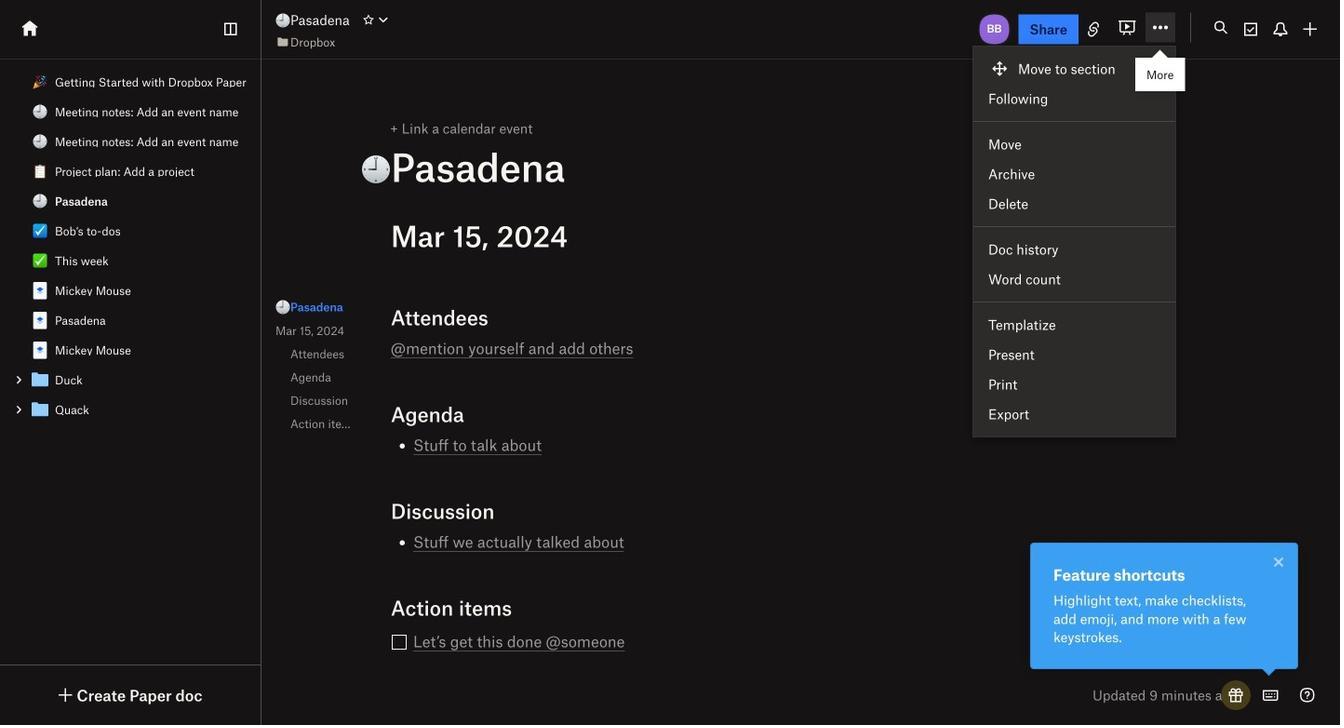 Task type: vqa. For each thing, say whether or not it's contained in the screenshot.
the top template content image
yes



Task type: describe. For each thing, give the bounding box(es) containing it.
1 template content image from the top
[[29, 279, 51, 302]]

check box with check image
[[33, 223, 47, 238]]

2 list item from the top
[[0, 395, 261, 425]]

/ contents list
[[0, 67, 261, 425]]

check mark button image
[[33, 253, 47, 268]]

1 list item from the top
[[0, 365, 261, 395]]



Task type: locate. For each thing, give the bounding box(es) containing it.
menu
[[974, 47, 1176, 437]]

menu item
[[974, 54, 1176, 84]]

template content image up template content icon
[[29, 309, 51, 332]]

heading
[[361, 143, 1052, 190]]

party popper image
[[33, 74, 47, 89]]

close image
[[1268, 551, 1291, 574]]

1 vertical spatial template content image
[[29, 309, 51, 332]]

navigation
[[256, 277, 377, 455]]

nine o'clock image
[[276, 13, 291, 28], [33, 104, 47, 119], [33, 134, 47, 149], [33, 194, 47, 209], [276, 300, 291, 315]]

template content image down 'check mark button' icon
[[29, 279, 51, 302]]

list item
[[0, 365, 261, 395], [0, 395, 261, 425]]

template content image
[[29, 279, 51, 302], [29, 309, 51, 332]]

0 vertical spatial template content image
[[29, 279, 51, 302]]

overlay image
[[1268, 551, 1291, 574]]

2 template content image from the top
[[29, 309, 51, 332]]

clipboard image
[[33, 164, 47, 179]]

template content image
[[29, 339, 51, 361]]



